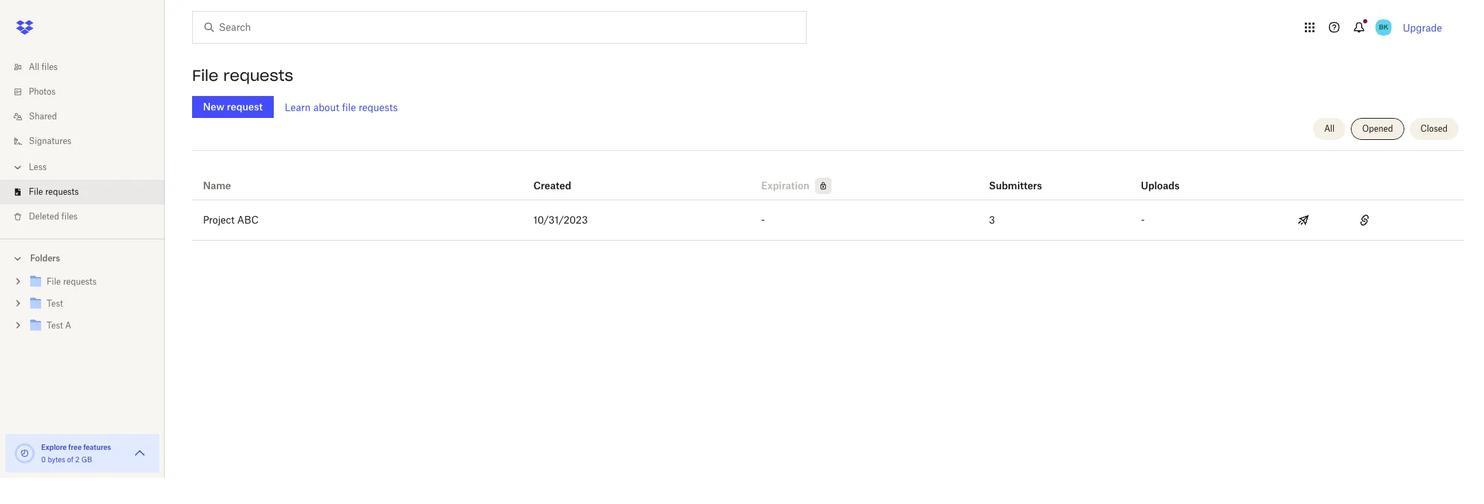 Task type: describe. For each thing, give the bounding box(es) containing it.
new
[[203, 101, 224, 113]]

group containing file requests
[[0, 268, 165, 347]]

files for all files
[[42, 62, 58, 72]]

0 vertical spatial file requests
[[192, 66, 293, 85]]

file
[[342, 101, 356, 113]]

folders button
[[0, 248, 165, 268]]

upgrade link
[[1403, 22, 1442, 33]]

quota usage element
[[14, 443, 36, 465]]

row containing project abc
[[192, 200, 1464, 241]]

file inside list item
[[29, 187, 43, 197]]

all files link
[[11, 55, 165, 80]]

learn
[[285, 101, 311, 113]]

learn about file requests
[[285, 101, 398, 113]]

signatures
[[29, 136, 71, 146]]

new request
[[203, 101, 263, 113]]

bytes
[[48, 456, 65, 464]]

closed button
[[1410, 118, 1459, 140]]

explore
[[41, 443, 67, 451]]

created
[[533, 180, 571, 191]]

name
[[203, 180, 231, 191]]

all button
[[1313, 118, 1346, 140]]

test for test a
[[47, 320, 63, 331]]

less image
[[11, 161, 25, 174]]

shared link
[[11, 104, 165, 129]]

deleted files
[[29, 211, 78, 222]]

3
[[989, 214, 995, 226]]

learn about file requests link
[[285, 101, 398, 113]]

file requests inside list item
[[29, 187, 79, 197]]

less
[[29, 162, 47, 172]]

created button
[[533, 178, 571, 194]]

deleted
[[29, 211, 59, 222]]

new request button
[[192, 96, 274, 118]]

requests up request
[[223, 66, 293, 85]]

file requests inside group
[[47, 277, 97, 287]]

table containing name
[[192, 156, 1464, 241]]

requests inside group
[[63, 277, 97, 287]]

signatures link
[[11, 129, 165, 154]]

deleted files link
[[11, 204, 165, 229]]

test a link
[[27, 317, 154, 336]]

features
[[83, 443, 111, 451]]

1 column header from the left
[[989, 161, 1044, 194]]

about
[[313, 101, 339, 113]]

2 column header from the left
[[1141, 161, 1196, 194]]

abc
[[237, 214, 259, 226]]

opened
[[1362, 124, 1393, 134]]

files for deleted files
[[61, 211, 78, 222]]

file inside group
[[47, 277, 61, 287]]

photos link
[[11, 80, 165, 104]]

a
[[65, 320, 71, 331]]

all files
[[29, 62, 58, 72]]

0
[[41, 456, 46, 464]]



Task type: locate. For each thing, give the bounding box(es) containing it.
files right the "deleted"
[[61, 211, 78, 222]]

1 horizontal spatial files
[[61, 211, 78, 222]]

1 vertical spatial file requests
[[29, 187, 79, 197]]

column header
[[989, 161, 1044, 194], [1141, 161, 1196, 194]]

0 horizontal spatial -
[[761, 214, 765, 226]]

cell inside table
[[1403, 200, 1464, 240]]

free
[[68, 443, 82, 451]]

1 horizontal spatial all
[[1324, 124, 1335, 134]]

opened button
[[1351, 118, 1404, 140]]

all
[[29, 62, 39, 72], [1324, 124, 1335, 134]]

Search in folder "Dropbox" text field
[[219, 20, 778, 35]]

cell
[[1403, 200, 1464, 240]]

test up test a
[[47, 298, 63, 309]]

list containing all files
[[0, 47, 165, 239]]

2 - from the left
[[1141, 214, 1145, 226]]

1 vertical spatial file
[[29, 187, 43, 197]]

upgrade
[[1403, 22, 1442, 33]]

file requests link up test link
[[27, 273, 154, 292]]

shared
[[29, 111, 57, 121]]

file up new
[[192, 66, 219, 85]]

2 vertical spatial file
[[47, 277, 61, 287]]

-
[[761, 214, 765, 226], [1141, 214, 1145, 226]]

photos
[[29, 86, 56, 97]]

0 vertical spatial files
[[42, 62, 58, 72]]

project
[[203, 214, 235, 226]]

explore free features 0 bytes of 2 gb
[[41, 443, 111, 464]]

test
[[47, 298, 63, 309], [47, 320, 63, 331]]

request
[[227, 101, 263, 113]]

file requests down folders button at the bottom of page
[[47, 277, 97, 287]]

0 vertical spatial test
[[47, 298, 63, 309]]

file requests link up deleted files
[[11, 180, 165, 204]]

send email image
[[1296, 212, 1312, 228]]

row containing name
[[192, 156, 1464, 200]]

requests inside list item
[[45, 187, 79, 197]]

file down less
[[29, 187, 43, 197]]

bk
[[1379, 23, 1388, 32]]

0 horizontal spatial files
[[42, 62, 58, 72]]

file requests up request
[[192, 66, 293, 85]]

1 vertical spatial files
[[61, 211, 78, 222]]

row
[[192, 156, 1464, 200], [192, 200, 1464, 241]]

all for all
[[1324, 124, 1335, 134]]

2
[[75, 456, 80, 464]]

1 row from the top
[[192, 156, 1464, 200]]

1 vertical spatial file requests link
[[27, 273, 154, 292]]

0 horizontal spatial file
[[29, 187, 43, 197]]

requests right file
[[359, 101, 398, 113]]

test left the a
[[47, 320, 63, 331]]

file
[[192, 66, 219, 85], [29, 187, 43, 197], [47, 277, 61, 287]]

requests down folders button at the bottom of page
[[63, 277, 97, 287]]

2 vertical spatial file requests
[[47, 277, 97, 287]]

all up photos
[[29, 62, 39, 72]]

requests up deleted files
[[45, 187, 79, 197]]

1 horizontal spatial column header
[[1141, 161, 1196, 194]]

1 vertical spatial test
[[47, 320, 63, 331]]

file requests
[[192, 66, 293, 85], [29, 187, 79, 197], [47, 277, 97, 287]]

pro trial element
[[810, 178, 832, 194]]

files
[[42, 62, 58, 72], [61, 211, 78, 222]]

1 vertical spatial all
[[1324, 124, 1335, 134]]

file down folders
[[47, 277, 61, 287]]

gb
[[81, 456, 92, 464]]

folders
[[30, 253, 60, 263]]

closed
[[1421, 124, 1448, 134]]

files up photos
[[42, 62, 58, 72]]

10/31/2023
[[533, 214, 588, 226]]

all inside button
[[1324, 124, 1335, 134]]

0 vertical spatial file
[[192, 66, 219, 85]]

bk button
[[1373, 16, 1395, 38]]

copy link image
[[1356, 212, 1373, 228]]

table
[[192, 156, 1464, 241]]

2 horizontal spatial file
[[192, 66, 219, 85]]

test a
[[47, 320, 71, 331]]

requests
[[223, 66, 293, 85], [359, 101, 398, 113], [45, 187, 79, 197], [63, 277, 97, 287]]

2 test from the top
[[47, 320, 63, 331]]

group
[[0, 268, 165, 347]]

file requests up deleted files
[[29, 187, 79, 197]]

file requests list item
[[0, 180, 165, 204]]

file requests link
[[11, 180, 165, 204], [27, 273, 154, 292]]

all for all files
[[29, 62, 39, 72]]

0 vertical spatial all
[[29, 62, 39, 72]]

list
[[0, 47, 165, 239]]

project abc
[[203, 214, 259, 226]]

1 - from the left
[[761, 214, 765, 226]]

test link
[[27, 295, 154, 314]]

0 vertical spatial file requests link
[[11, 180, 165, 204]]

0 horizontal spatial column header
[[989, 161, 1044, 194]]

2 row from the top
[[192, 200, 1464, 241]]

0 horizontal spatial all
[[29, 62, 39, 72]]

all left opened at the right
[[1324, 124, 1335, 134]]

dropbox image
[[11, 14, 38, 41]]

1 horizontal spatial -
[[1141, 214, 1145, 226]]

test for test
[[47, 298, 63, 309]]

of
[[67, 456, 73, 464]]

1 test from the top
[[47, 298, 63, 309]]

1 horizontal spatial file
[[47, 277, 61, 287]]



Task type: vqa. For each thing, say whether or not it's contained in the screenshot.
To at left
no



